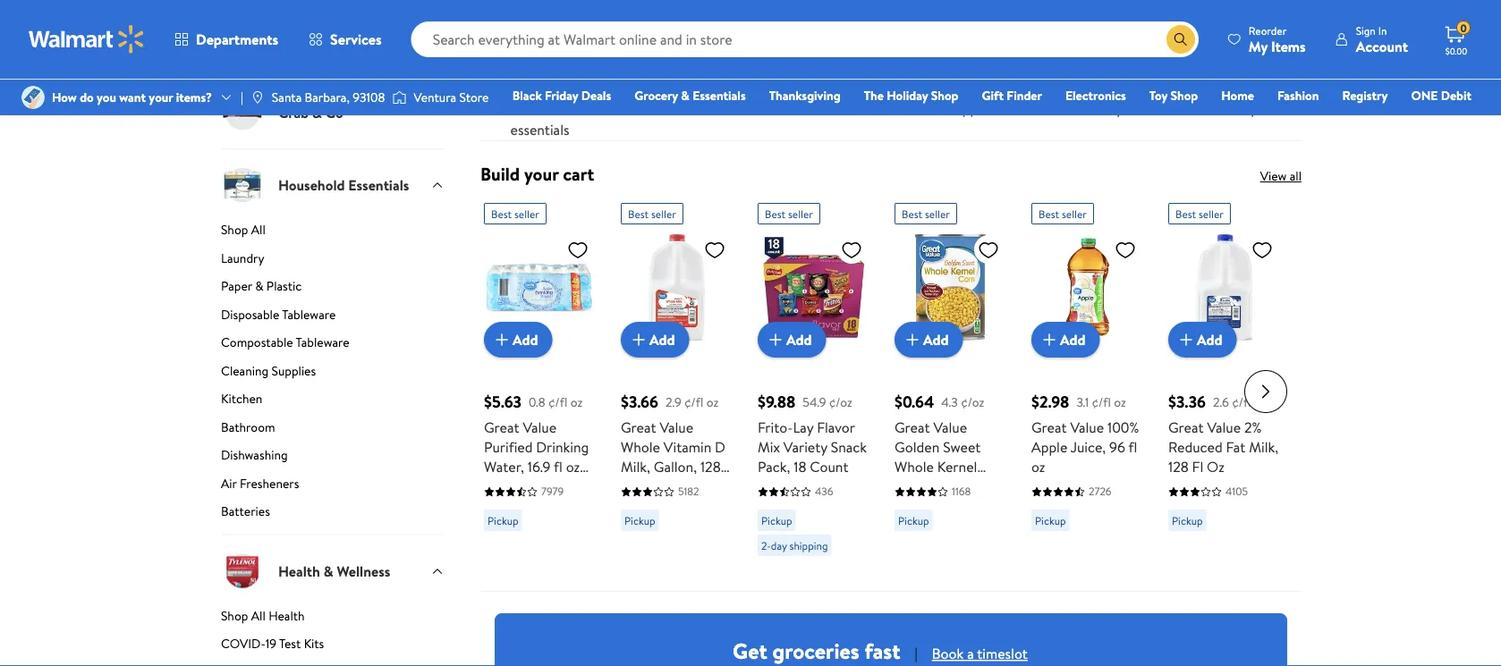 Task type: vqa. For each thing, say whether or not it's contained in the screenshot.
The Cleaning Supplies link at the left of the page
yes



Task type: locate. For each thing, give the bounding box(es) containing it.
electronics link
[[1058, 86, 1135, 105]]

best seller up great value 2% reduced fat milk, 128 fl oz "image"
[[1176, 206, 1224, 221]]

1 best seller from the left
[[491, 206, 539, 221]]

household inside dropdown button
[[278, 175, 345, 195]]

 image for santa
[[250, 90, 265, 105]]

great down $3.36
[[1169, 418, 1204, 438]]

4 add from the left
[[924, 330, 949, 350]]

wellness
[[337, 561, 391, 581]]

3 best seller from the left
[[765, 206, 813, 221]]

pickup for $5.63
[[488, 513, 519, 528]]

tableware for compostable tableware
[[296, 334, 350, 351]]

0 horizontal spatial your
[[149, 89, 173, 106]]

fl right the 96 at right bottom
[[1129, 438, 1138, 457]]

can
[[966, 497, 991, 516]]

compostable tableware
[[221, 334, 350, 351]]

frito-
[[758, 418, 793, 438]]

&
[[681, 87, 690, 104], [811, 98, 821, 118], [312, 103, 322, 122], [255, 277, 264, 295], [324, 561, 333, 581]]

product group containing $9.88
[[758, 196, 870, 584]]

value inside $2.98 3.1 ¢/fl oz great value 100% apple juice, 96 fl oz
[[1071, 418, 1104, 438]]

health for health & wellness
[[767, 98, 808, 118]]

2 best from the left
[[628, 206, 649, 221]]

air fresheners
[[221, 475, 299, 492]]

tableware inside "link"
[[282, 306, 336, 323]]

value down 0.8
[[523, 418, 557, 438]]

seller up great value 2% reduced fat milk, 128 fl oz "image"
[[1199, 206, 1224, 221]]

best for $9.88
[[765, 206, 786, 221]]

best down "build"
[[491, 206, 512, 221]]

93108
[[353, 89, 385, 106]]

oz right 15
[[949, 497, 963, 516]]

milk, inside $3.66 2.9 ¢/fl oz great value whole vitamin d milk, gallon, 128 fl oz
[[621, 457, 650, 477]]

1 horizontal spatial |
[[915, 644, 918, 664]]

add to cart image up $0.64
[[902, 329, 924, 351]]

best up great value golden sweet whole kernel corn, canned corn, 15 oz can image
[[902, 206, 923, 221]]

great value 2% reduced fat milk, 128 fl oz image
[[1169, 232, 1281, 344]]

¢/fl for $3.66
[[685, 394, 704, 411]]

6 add button from the left
[[1169, 322, 1237, 358]]

household up essentials
[[507, 98, 573, 118]]

shop all health
[[221, 607, 305, 625]]

best seller up the great value 100% apple juice, 96 fl oz image
[[1039, 206, 1087, 221]]

tableware down disposable tableware "link"
[[296, 334, 350, 351]]

1 all from the top
[[251, 221, 266, 238]]

6 add from the left
[[1197, 330, 1223, 350]]

list
[[470, 0, 1313, 140]]

best up the great value 100% apple juice, 96 fl oz image
[[1039, 206, 1060, 221]]

19
[[265, 635, 276, 653]]

seller for $0.64
[[925, 206, 950, 221]]

snack
[[831, 438, 867, 457]]

grocery & essentials link
[[627, 86, 754, 105]]

128 right gallon,
[[701, 457, 721, 477]]

electronics
[[1066, 87, 1127, 104]]

5 best from the left
[[1039, 206, 1060, 221]]

1 seller from the left
[[515, 206, 539, 221]]

tableware for disposable tableware
[[282, 306, 336, 323]]

¢/fl right 3.1
[[1092, 394, 1111, 411]]

5 value from the left
[[1208, 418, 1241, 438]]

want
[[119, 89, 146, 106]]

1 horizontal spatial  image
[[250, 90, 265, 105]]

add to cart image up $5.63
[[491, 329, 513, 351]]

3 seller from the left
[[788, 206, 813, 221]]

pet
[[925, 98, 946, 118]]

product group
[[484, 196, 596, 584], [621, 196, 733, 584], [758, 196, 870, 584], [895, 196, 1007, 584], [1032, 196, 1144, 584], [1169, 196, 1281, 584]]

value down 4.3 at right
[[934, 418, 968, 438]]

friday
[[545, 87, 578, 104]]

2 all from the top
[[251, 607, 266, 625]]

add up 2.6
[[1197, 330, 1223, 350]]

add button up $9.88
[[758, 322, 826, 358]]

2-
[[762, 538, 771, 553]]

add to cart image for $0.64
[[902, 329, 924, 351]]

toy shop link
[[1142, 86, 1207, 105]]

add to cart image for $9.88
[[765, 329, 787, 351]]

oz up 2%
[[1255, 394, 1267, 411]]

5 seller from the left
[[1062, 206, 1087, 221]]

great inside $3.66 2.9 ¢/fl oz great value whole vitamin d milk, gallon, 128 fl oz
[[621, 418, 656, 438]]

add up 2.9
[[650, 330, 675, 350]]

health inside health & wellness link
[[767, 98, 808, 118]]

¢/fl inside $2.98 3.1 ¢/fl oz great value 100% apple juice, 96 fl oz
[[1092, 394, 1111, 411]]

3 ¢/fl from the left
[[1092, 394, 1111, 411]]

5 best seller from the left
[[1039, 206, 1087, 221]]

great inside "$5.63 0.8 ¢/fl oz great value purified drinking water, 16.9 fl oz bottles, 40 count"
[[484, 418, 520, 438]]

walmart+ link
[[1411, 111, 1480, 130]]

$2.98
[[1032, 391, 1070, 413]]

add to cart image
[[491, 329, 513, 351], [628, 329, 650, 351], [765, 329, 787, 351], [902, 329, 924, 351], [1176, 329, 1197, 351]]

4 add to cart image from the left
[[902, 329, 924, 351]]

2 add from the left
[[650, 330, 675, 350]]

thanksgiving link
[[761, 86, 849, 105]]

health left wellness
[[767, 98, 808, 118]]

add up 0.8
[[513, 330, 538, 350]]

1 corn, from the top
[[895, 477, 930, 497]]

¢/oz inside $9.88 54.9 ¢/oz frito-lay flavor mix variety snack pack, 18 count
[[829, 394, 853, 411]]

book
[[932, 644, 964, 664]]

1 ¢/oz from the left
[[829, 394, 853, 411]]

plastic
[[267, 277, 302, 295]]

count
[[810, 457, 849, 477], [556, 477, 595, 497]]

pet supplies link
[[902, 0, 1021, 119]]

add up 4.3 at right
[[924, 330, 949, 350]]

 image
[[21, 86, 45, 109], [250, 90, 265, 105]]

0 horizontal spatial 128
[[701, 457, 721, 477]]

best seller up great value whole vitamin d milk, gallon, 128 fl oz image
[[628, 206, 676, 221]]

bathroom link
[[221, 418, 445, 443]]

¢/fl right 0.8
[[549, 394, 568, 411]]

beauty
[[1080, 98, 1124, 118]]

value inside $3.66 2.9 ¢/fl oz great value whole vitamin d milk, gallon, 128 fl oz
[[660, 418, 694, 438]]

1 best from the left
[[491, 206, 512, 221]]

0 horizontal spatial ¢/oz
[[829, 394, 853, 411]]

0 horizontal spatial count
[[556, 477, 595, 497]]

3 great from the left
[[895, 418, 930, 438]]

seller up great value golden sweet whole kernel corn, canned corn, 15 oz can image
[[925, 206, 950, 221]]

1 add from the left
[[513, 330, 538, 350]]

1 vertical spatial health
[[278, 561, 320, 581]]

count right "40"
[[556, 477, 595, 497]]

5 add from the left
[[1060, 330, 1086, 350]]

value down 2.9
[[660, 418, 694, 438]]

best seller up great value golden sweet whole kernel corn, canned corn, 15 oz can image
[[902, 206, 950, 221]]

pickup
[[488, 513, 519, 528], [625, 513, 656, 528], [762, 513, 792, 528], [898, 513, 929, 528], [1035, 513, 1066, 528], [1172, 513, 1203, 528]]

value down 3.1
[[1071, 418, 1104, 438]]

health for health & wellness
[[278, 561, 320, 581]]

5 add button from the left
[[1032, 322, 1100, 358]]

great value golden sweet whole kernel corn, canned corn, 15 oz can image
[[895, 232, 1007, 344]]

1 product group from the left
[[484, 196, 596, 584]]

1 horizontal spatial ¢/oz
[[961, 394, 985, 411]]

1 128 from the left
[[701, 457, 721, 477]]

cleaning supplies link
[[221, 362, 445, 387]]

best up great value whole vitamin d milk, gallon, 128 fl oz image
[[628, 206, 649, 221]]

|
[[241, 89, 243, 106], [915, 644, 918, 664]]

4 best seller from the left
[[902, 206, 950, 221]]

4.3
[[942, 394, 958, 411]]

how
[[52, 89, 77, 106]]

day
[[771, 538, 787, 553]]

5 product group from the left
[[1032, 196, 1144, 584]]

& for go
[[312, 103, 322, 122]]

value down 2.6
[[1208, 418, 1241, 438]]

pickup for $3.66
[[625, 513, 656, 528]]

one
[[1412, 87, 1438, 104]]

household essentials
[[507, 98, 573, 140]]

count inside $9.88 54.9 ¢/oz frito-lay flavor mix variety snack pack, 18 count
[[810, 457, 849, 477]]

grocery & essentials
[[635, 87, 746, 104]]

& for wellness
[[324, 561, 333, 581]]

2 128 from the left
[[1169, 457, 1189, 477]]

1 vertical spatial household
[[278, 175, 345, 195]]

add to cart image up $3.66
[[628, 329, 650, 351]]

1 horizontal spatial fl
[[621, 477, 630, 497]]

1 horizontal spatial whole
[[895, 457, 934, 477]]

great down $3.66
[[621, 418, 656, 438]]

0 horizontal spatial whole
[[621, 438, 660, 457]]

0 vertical spatial all
[[251, 221, 266, 238]]

wellness
[[824, 98, 876, 118]]

3 value from the left
[[934, 418, 968, 438]]

0 horizontal spatial household
[[278, 175, 345, 195]]

add to cart image for $5.63
[[491, 329, 513, 351]]

household for household essentials
[[278, 175, 345, 195]]

household up shop all link
[[278, 175, 345, 195]]

best up great value 2% reduced fat milk, 128 fl oz "image"
[[1176, 206, 1197, 221]]

departments button
[[159, 18, 294, 61]]

all
[[251, 221, 266, 238], [251, 607, 266, 625]]

add button up $0.64
[[895, 322, 963, 358]]

| left book
[[915, 644, 918, 664]]

1 great from the left
[[484, 418, 520, 438]]

2 pickup from the left
[[625, 513, 656, 528]]

oz right 0.8
[[571, 394, 583, 411]]

pickup down apple
[[1035, 513, 1066, 528]]

seller up great value whole vitamin d milk, gallon, 128 fl oz image
[[651, 206, 676, 221]]

¢/oz inside the $0.64 4.3 ¢/oz great value golden sweet whole kernel corn, canned corn, 15 oz can
[[961, 394, 985, 411]]

pickup down gallon,
[[625, 513, 656, 528]]

great inside $2.98 3.1 ¢/fl oz great value 100% apple juice, 96 fl oz
[[1032, 418, 1067, 438]]

1 horizontal spatial count
[[810, 457, 849, 477]]

¢/fl inside $3.36 2.6 ¢/fl oz great value 2% reduced fat milk, 128 fl oz
[[1232, 394, 1252, 411]]

whole down $3.66
[[621, 438, 660, 457]]

5 great from the left
[[1169, 418, 1204, 438]]

128 left fl
[[1169, 457, 1189, 477]]

great down $5.63
[[484, 418, 520, 438]]

registry link
[[1335, 86, 1396, 105]]

1 horizontal spatial household
[[507, 98, 573, 118]]

best seller
[[491, 206, 539, 221], [628, 206, 676, 221], [765, 206, 813, 221], [902, 206, 950, 221], [1039, 206, 1087, 221], [1176, 206, 1224, 221]]

fl inside $3.66 2.9 ¢/fl oz great value whole vitamin d milk, gallon, 128 fl oz
[[621, 477, 630, 497]]

& inside list
[[811, 98, 821, 118]]

fl right 16.9
[[554, 457, 563, 477]]

health inside shop all health link
[[269, 607, 305, 625]]

1 horizontal spatial essentials
[[693, 87, 746, 104]]

4 product group from the left
[[895, 196, 1007, 584]]

$5.63 0.8 ¢/fl oz great value purified drinking water, 16.9 fl oz bottles, 40 count
[[484, 391, 595, 497]]

4 pickup from the left
[[898, 513, 929, 528]]

$0.00
[[1446, 45, 1468, 57]]

fast
[[865, 636, 901, 666]]

4 best from the left
[[902, 206, 923, 221]]

¢/fl right 2.9
[[685, 394, 704, 411]]

seller
[[515, 206, 539, 221], [651, 206, 676, 221], [788, 206, 813, 221], [925, 206, 950, 221], [1062, 206, 1087, 221], [1199, 206, 1224, 221]]

4105
[[1226, 484, 1248, 499]]

 image
[[392, 89, 407, 106]]

Search search field
[[411, 21, 1199, 57]]

value
[[523, 418, 557, 438], [660, 418, 694, 438], [934, 418, 968, 438], [1071, 418, 1104, 438], [1208, 418, 1241, 438]]

54.9
[[803, 394, 826, 411]]

1 horizontal spatial milk,
[[1249, 438, 1279, 457]]

40
[[535, 477, 553, 497]]

2 seller from the left
[[651, 206, 676, 221]]

seller up frito-lay flavor mix variety snack pack, 18 count image
[[788, 206, 813, 221]]

great down $2.98
[[1032, 418, 1067, 438]]

3 best from the left
[[765, 206, 786, 221]]

product group containing $2.98
[[1032, 196, 1144, 584]]

one debit link
[[1404, 86, 1480, 105]]

2 add to cart image from the left
[[628, 329, 650, 351]]

add to cart image up $3.36
[[1176, 329, 1197, 351]]

add button for $3.66
[[621, 322, 690, 358]]

whole
[[621, 438, 660, 457], [895, 457, 934, 477]]

fl left gallon,
[[621, 477, 630, 497]]

services button
[[294, 18, 397, 61]]

add to cart image
[[1039, 329, 1060, 351]]

your
[[149, 89, 173, 106], [524, 162, 559, 187]]

gift finder link
[[974, 86, 1051, 105]]

health up shop all health
[[278, 561, 320, 581]]

2 great from the left
[[621, 418, 656, 438]]

seller down build your cart
[[515, 206, 539, 221]]

3 product group from the left
[[758, 196, 870, 584]]

mix
[[758, 438, 780, 457]]

oz
[[571, 394, 583, 411], [707, 394, 719, 411], [1114, 394, 1126, 411], [1255, 394, 1267, 411], [566, 457, 580, 477], [1032, 457, 1046, 477], [633, 477, 647, 497], [949, 497, 963, 516]]

groceries
[[773, 636, 860, 666]]

0.8
[[529, 394, 546, 411]]

add button for $2.98
[[1032, 322, 1100, 358]]

fl for $5.63
[[554, 457, 563, 477]]

1 vertical spatial essentials
[[348, 175, 409, 195]]

sign in to add to favorites list, great value 2% reduced fat milk, 128 fl oz image
[[1252, 239, 1273, 261]]

fl inside "$5.63 0.8 ¢/fl oz great value purified drinking water, 16.9 fl oz bottles, 40 count"
[[554, 457, 563, 477]]

6 seller from the left
[[1199, 206, 1224, 221]]

1 horizontal spatial 128
[[1169, 457, 1189, 477]]

product group containing $3.66
[[621, 196, 733, 584]]

best seller up frito-lay flavor mix variety snack pack, 18 count image
[[765, 206, 813, 221]]

5 pickup from the left
[[1035, 513, 1066, 528]]

4 great from the left
[[1032, 418, 1067, 438]]

home link
[[1214, 86, 1263, 105]]

1 add to cart image from the left
[[491, 329, 513, 351]]

product group containing $3.36
[[1169, 196, 1281, 584]]

0 vertical spatial household
[[507, 98, 573, 118]]

great value whole vitamin d milk, gallon, 128 fl oz image
[[621, 232, 733, 344]]

personal care
[[639, 98, 722, 118]]

the holiday shop
[[864, 87, 959, 104]]

great down $0.64
[[895, 418, 930, 438]]

best up frito-lay flavor mix variety snack pack, 18 count image
[[765, 206, 786, 221]]

milk, inside $3.36 2.6 ¢/fl oz great value 2% reduced fat milk, 128 fl oz
[[1249, 438, 1279, 457]]

2.6
[[1213, 394, 1229, 411]]

0 vertical spatial tableware
[[282, 306, 336, 323]]

best seller for $2.98
[[1039, 206, 1087, 221]]

seller for $3.66
[[651, 206, 676, 221]]

$5.63
[[484, 391, 522, 413]]

1 ¢/fl from the left
[[549, 394, 568, 411]]

pickup down fl
[[1172, 513, 1203, 528]]

count up 436
[[810, 457, 849, 477]]

add button up $3.36
[[1169, 322, 1237, 358]]

6 product group from the left
[[1169, 196, 1281, 584]]

one debit walmart+
[[1412, 87, 1472, 129]]

2 ¢/oz from the left
[[961, 394, 985, 411]]

ventura store
[[414, 89, 489, 106]]

add button up $5.63
[[484, 322, 553, 358]]

product group containing $0.64
[[895, 196, 1007, 584]]

value for $3.66
[[660, 418, 694, 438]]

add button up $2.98
[[1032, 322, 1100, 358]]

account
[[1356, 36, 1409, 56]]

add up 54.9
[[787, 330, 812, 350]]

0 horizontal spatial essentials
[[348, 175, 409, 195]]

0 horizontal spatial fl
[[554, 457, 563, 477]]

supplies
[[949, 98, 998, 118]]

2 ¢/fl from the left
[[685, 394, 704, 411]]

seller for $5.63
[[515, 206, 539, 221]]

whole left 'kernel'
[[895, 457, 934, 477]]

toy
[[1150, 87, 1168, 104]]

2 best seller from the left
[[628, 206, 676, 221]]

2 horizontal spatial fl
[[1129, 438, 1138, 457]]

best for $3.66
[[628, 206, 649, 221]]

household
[[507, 98, 573, 118], [278, 175, 345, 195]]

your left cart
[[524, 162, 559, 187]]

seller for $9.88
[[788, 206, 813, 221]]

1 add button from the left
[[484, 322, 553, 358]]

count inside "$5.63 0.8 ¢/fl oz great value purified drinking water, 16.9 fl oz bottles, 40 count"
[[556, 477, 595, 497]]

 image left how
[[21, 86, 45, 109]]

2 value from the left
[[660, 418, 694, 438]]

fl for $2.98
[[1129, 438, 1138, 457]]

¢/fl
[[549, 394, 568, 411], [685, 394, 704, 411], [1092, 394, 1111, 411], [1232, 394, 1252, 411]]

milk, right fat in the right bottom of the page
[[1249, 438, 1279, 457]]

seller up the great value 100% apple juice, 96 fl oz image
[[1062, 206, 1087, 221]]

value inside the $0.64 4.3 ¢/oz great value golden sweet whole kernel corn, canned corn, 15 oz can
[[934, 418, 968, 438]]

2 add button from the left
[[621, 322, 690, 358]]

0 horizontal spatial |
[[241, 89, 243, 106]]

1 vertical spatial your
[[524, 162, 559, 187]]

tableware down paper & plastic link
[[282, 306, 336, 323]]

oz left 'juice,'
[[1032, 457, 1046, 477]]

add to cart image up $9.88
[[765, 329, 787, 351]]

best for $0.64
[[902, 206, 923, 221]]

great value 100% apple juice, 96 fl oz image
[[1032, 232, 1144, 344]]

pickup down 'bottles,'
[[488, 513, 519, 528]]

milk, for $3.66
[[621, 457, 650, 477]]

add button for $9.88
[[758, 322, 826, 358]]

0 horizontal spatial milk,
[[621, 457, 650, 477]]

¢/oz right 4.3 at right
[[961, 394, 985, 411]]

1 value from the left
[[523, 418, 557, 438]]

$9.88 54.9 ¢/oz frito-lay flavor mix variety snack pack, 18 count
[[758, 391, 867, 477]]

all up 19
[[251, 607, 266, 625]]

1 pickup from the left
[[488, 513, 519, 528]]

3 add from the left
[[787, 330, 812, 350]]

water,
[[484, 457, 524, 477]]

all up laundry
[[251, 221, 266, 238]]

3 add to cart image from the left
[[765, 329, 787, 351]]

1 vertical spatial tableware
[[296, 334, 350, 351]]

oz right 16.9
[[566, 457, 580, 477]]

add button up $3.66
[[621, 322, 690, 358]]

household essentials link
[[481, 0, 600, 140]]

0 horizontal spatial  image
[[21, 86, 45, 109]]

pickup left 15
[[898, 513, 929, 528]]

¢/fl inside $3.66 2.9 ¢/fl oz great value whole vitamin d milk, gallon, 128 fl oz
[[685, 394, 704, 411]]

value inside "$5.63 0.8 ¢/fl oz great value purified drinking water, 16.9 fl oz bottles, 40 count"
[[523, 418, 557, 438]]

 image left santa
[[250, 90, 265, 105]]

add up 3.1
[[1060, 330, 1086, 350]]

health inside the health & wellness dropdown button
[[278, 561, 320, 581]]

| left santa
[[241, 89, 243, 106]]

4 add button from the left
[[895, 322, 963, 358]]

& for plastic
[[255, 277, 264, 295]]

milk,
[[1249, 438, 1279, 457], [621, 457, 650, 477]]

& for wellness
[[811, 98, 821, 118]]

¢/oz up "flavor" at right bottom
[[829, 394, 853, 411]]

best seller down "build"
[[491, 206, 539, 221]]

0 vertical spatial health
[[767, 98, 808, 118]]

black friday deals link
[[505, 86, 619, 105]]

sign in to add to favorites list, great value whole vitamin d milk, gallon, 128 fl oz image
[[704, 239, 726, 261]]

4 value from the left
[[1071, 418, 1104, 438]]

128 inside $3.36 2.6 ¢/fl oz great value 2% reduced fat milk, 128 fl oz
[[1169, 457, 1189, 477]]

2 product group from the left
[[621, 196, 733, 584]]

search icon image
[[1174, 32, 1188, 47]]

paper & plastic link
[[221, 277, 445, 302]]

¢/fl inside "$5.63 0.8 ¢/fl oz great value purified drinking water, 16.9 fl oz bottles, 40 count"
[[549, 394, 568, 411]]

do
[[80, 89, 94, 106]]

2 vertical spatial health
[[269, 607, 305, 625]]

pickup up the day
[[762, 513, 792, 528]]

2 corn, from the top
[[895, 497, 930, 516]]

Walmart Site-Wide search field
[[411, 21, 1199, 57]]

4 seller from the left
[[925, 206, 950, 221]]

4 ¢/fl from the left
[[1232, 394, 1252, 411]]

1 vertical spatial all
[[251, 607, 266, 625]]

drinking
[[536, 438, 589, 457]]

3 add button from the left
[[758, 322, 826, 358]]

household inside list
[[507, 98, 573, 118]]

value for $2.98
[[1071, 418, 1104, 438]]

0 vertical spatial |
[[241, 89, 243, 106]]

barbara,
[[305, 89, 350, 106]]

128 inside $3.66 2.9 ¢/fl oz great value whole vitamin d milk, gallon, 128 fl oz
[[701, 457, 721, 477]]

your right want
[[149, 89, 173, 106]]

oz left gallon,
[[633, 477, 647, 497]]

paper & plastic
[[221, 277, 302, 295]]

¢/fl right 2.6
[[1232, 394, 1252, 411]]

6 best seller from the left
[[1176, 206, 1224, 221]]

all for household essentials
[[251, 221, 266, 238]]

essentials inside dropdown button
[[348, 175, 409, 195]]

100%
[[1108, 418, 1140, 438]]

3 pickup from the left
[[762, 513, 792, 528]]

view
[[1261, 167, 1287, 185]]

add for $2.98
[[1060, 330, 1086, 350]]

milk, left gallon,
[[621, 457, 650, 477]]

next slide for product carousel list image
[[1245, 370, 1288, 413]]

health up the test
[[269, 607, 305, 625]]

fl inside $2.98 3.1 ¢/fl oz great value 100% apple juice, 96 fl oz
[[1129, 438, 1138, 457]]

whole inside $3.66 2.9 ¢/fl oz great value whole vitamin d milk, gallon, 128 fl oz
[[621, 438, 660, 457]]



Task type: describe. For each thing, give the bounding box(es) containing it.
& for essentials
[[681, 87, 690, 104]]

household essentials
[[278, 175, 409, 195]]

0 vertical spatial essentials
[[693, 87, 746, 104]]

flavor
[[817, 418, 855, 438]]

build your cart
[[481, 162, 594, 187]]

variety
[[784, 438, 828, 457]]

supplies
[[272, 362, 316, 379]]

dishwashing
[[221, 447, 288, 464]]

walmart image
[[29, 25, 145, 54]]

great for $5.63
[[484, 418, 520, 438]]

sign in to add to favorites list, frito-lay flavor mix variety snack pack, 18 count image
[[841, 239, 863, 261]]

kernel
[[938, 457, 978, 477]]

 image for how
[[21, 86, 45, 109]]

0
[[1461, 20, 1467, 36]]

get
[[733, 636, 768, 666]]

great value purified drinking water, 16.9 fl oz bottles, 40 count image
[[484, 232, 596, 344]]

sign in to add to favorites list, great value 100% apple juice, 96 fl oz image
[[1115, 239, 1137, 261]]

add button for $0.64
[[895, 322, 963, 358]]

best seller for $5.63
[[491, 206, 539, 221]]

paper
[[221, 277, 252, 295]]

go
[[325, 103, 343, 122]]

frito-lay flavor mix variety snack pack, 18 count image
[[758, 232, 870, 344]]

96
[[1110, 438, 1126, 457]]

pickup for $0.64
[[898, 513, 929, 528]]

oz right 2.9
[[707, 394, 719, 411]]

items?
[[176, 89, 212, 106]]

view all
[[1261, 167, 1302, 185]]

grab & go
[[278, 103, 343, 122]]

get groceries fast
[[733, 636, 901, 666]]

cleaning
[[221, 362, 269, 379]]

reduced
[[1169, 438, 1223, 457]]

gallon,
[[654, 457, 697, 477]]

grab
[[278, 103, 309, 122]]

add to cart image for $3.66
[[628, 329, 650, 351]]

bottles,
[[484, 477, 532, 497]]

santa
[[272, 89, 302, 106]]

milk, for $3.36
[[1249, 438, 1279, 457]]

2%
[[1245, 418, 1262, 438]]

sign in to add to favorites list, great value purified drinking water, 16.9 fl oz bottles, 40 count image
[[567, 239, 589, 261]]

$3.36
[[1169, 391, 1206, 413]]

pet supplies
[[925, 98, 998, 118]]

value inside $3.36 2.6 ¢/fl oz great value 2% reduced fat milk, 128 fl oz
[[1208, 418, 1241, 438]]

health & wellness
[[767, 98, 876, 118]]

$3.66
[[621, 391, 659, 413]]

fresheners
[[240, 475, 299, 492]]

best for $2.98
[[1039, 206, 1060, 221]]

¢/oz for $9.88
[[829, 394, 853, 411]]

covid-19 test kits
[[221, 635, 324, 653]]

departments
[[196, 30, 278, 49]]

sign in to add to favorites list, great value golden sweet whole kernel corn, canned corn, 15 oz can image
[[978, 239, 1000, 261]]

fat
[[1226, 438, 1246, 457]]

oz up 100%
[[1114, 394, 1126, 411]]

great inside the $0.64 4.3 ¢/oz great value golden sweet whole kernel corn, canned corn, 15 oz can
[[895, 418, 930, 438]]

18
[[794, 457, 807, 477]]

fashion
[[1278, 87, 1319, 104]]

seller for $2.98
[[1062, 206, 1087, 221]]

vitamin
[[664, 438, 712, 457]]

reorder
[[1249, 23, 1287, 38]]

1 vertical spatial |
[[915, 644, 918, 664]]

6 pickup from the left
[[1172, 513, 1203, 528]]

great for $3.66
[[621, 418, 656, 438]]

my
[[1249, 36, 1268, 56]]

household for household essentials
[[507, 98, 573, 118]]

d
[[715, 438, 726, 457]]

add for $9.88
[[787, 330, 812, 350]]

$2.98 3.1 ¢/fl oz great value 100% apple juice, 96 fl oz
[[1032, 391, 1140, 477]]

dishwashing link
[[221, 447, 445, 471]]

personal
[[639, 98, 692, 118]]

canned
[[933, 477, 981, 497]]

value for $5.63
[[523, 418, 557, 438]]

personal care link
[[621, 0, 740, 119]]

gift finder
[[982, 87, 1042, 104]]

debit
[[1441, 87, 1472, 104]]

all for health & wellness
[[251, 607, 266, 625]]

oz inside $3.36 2.6 ¢/fl oz great value 2% reduced fat milk, 128 fl oz
[[1255, 394, 1267, 411]]

¢/fl for $2.98
[[1092, 394, 1111, 411]]

2726
[[1089, 484, 1112, 499]]

0 vertical spatial your
[[149, 89, 173, 106]]

grocery
[[635, 87, 678, 104]]

home
[[1222, 87, 1255, 104]]

¢/fl for $5.63
[[549, 394, 568, 411]]

the holiday shop link
[[856, 86, 967, 105]]

holiday
[[887, 87, 928, 104]]

compostable tableware link
[[221, 334, 445, 358]]

book a timeslot
[[932, 644, 1028, 664]]

$3.66 2.9 ¢/fl oz great value whole vitamin d milk, gallon, 128 fl oz
[[621, 391, 726, 497]]

6 best from the left
[[1176, 206, 1197, 221]]

shop all
[[221, 221, 266, 238]]

add for $5.63
[[513, 330, 538, 350]]

gift
[[982, 87, 1004, 104]]

best seller for $9.88
[[765, 206, 813, 221]]

household essentials button
[[221, 149, 445, 221]]

16.9
[[528, 457, 551, 477]]

ventura
[[414, 89, 456, 106]]

sweet
[[943, 438, 981, 457]]

pickup for $9.88
[[762, 513, 792, 528]]

2.9
[[666, 394, 682, 411]]

add for $0.64
[[924, 330, 949, 350]]

list containing household essentials
[[470, 0, 1313, 140]]

7979
[[541, 484, 564, 499]]

best for $5.63
[[491, 206, 512, 221]]

product group containing $5.63
[[484, 196, 596, 584]]

how do you want your items?
[[52, 89, 212, 106]]

santa barbara, 93108
[[272, 89, 385, 106]]

juice,
[[1071, 438, 1106, 457]]

$3.36 2.6 ¢/fl oz great value 2% reduced fat milk, 128 fl oz
[[1169, 391, 1279, 477]]

5 add to cart image from the left
[[1176, 329, 1197, 351]]

book a timeslot link
[[932, 644, 1028, 666]]

add button for $5.63
[[484, 322, 553, 358]]

1 horizontal spatial your
[[524, 162, 559, 187]]

$0.64 4.3 ¢/oz great value golden sweet whole kernel corn, canned corn, 15 oz can
[[895, 391, 991, 516]]

disposable tableware
[[221, 306, 336, 323]]

the
[[864, 87, 884, 104]]

reorder my items
[[1249, 23, 1306, 56]]

oz inside the $0.64 4.3 ¢/oz great value golden sweet whole kernel corn, canned corn, 15 oz can
[[949, 497, 963, 516]]

add for $3.66
[[650, 330, 675, 350]]

pickup for $2.98
[[1035, 513, 1066, 528]]

disposable tableware link
[[221, 306, 445, 330]]

fashion link
[[1270, 86, 1327, 105]]

great inside $3.36 2.6 ¢/fl oz great value 2% reduced fat milk, 128 fl oz
[[1169, 418, 1204, 438]]

batteries link
[[221, 503, 445, 535]]

kitchen link
[[221, 390, 445, 415]]

covid-19 test kits link
[[221, 635, 445, 660]]

best seller for $0.64
[[902, 206, 950, 221]]

beauty link
[[1043, 0, 1162, 119]]

whole inside the $0.64 4.3 ¢/oz great value golden sweet whole kernel corn, canned corn, 15 oz can
[[895, 457, 934, 477]]

great for $2.98
[[1032, 418, 1067, 438]]

you
[[97, 89, 116, 106]]

¢/oz for $0.64
[[961, 394, 985, 411]]

care
[[695, 98, 722, 118]]

best seller for $3.66
[[628, 206, 676, 221]]

apple
[[1032, 438, 1068, 457]]



